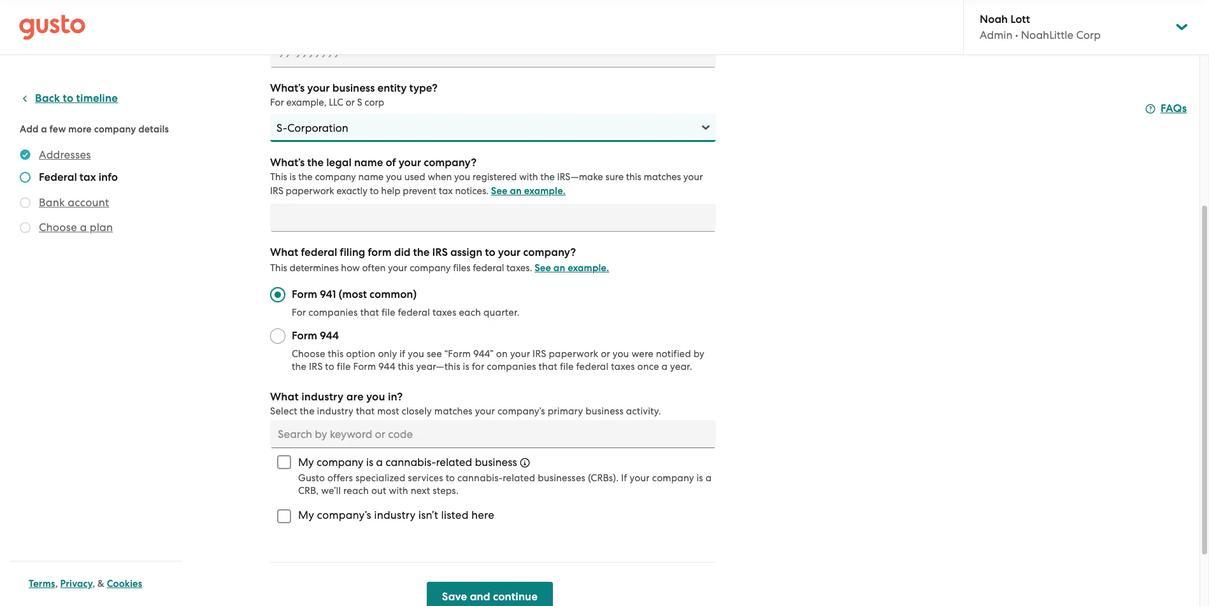 Task type: describe. For each thing, give the bounding box(es) containing it.
home image
[[19, 14, 85, 40]]

taxes inside form 944 choose this option only if you see "form 944" on your irs paperwork or you were notified by the irs to file form 944 this year—this is for companies that file federal taxes once a year.
[[611, 361, 635, 373]]

business inside what's your business entity type? for example, llc or s corp
[[333, 82, 375, 95]]

select
[[270, 406, 298, 418]]

exactly
[[337, 185, 368, 197]]

matches inside this is the company name you used when you registered with the irs—make sure this matches your irs paperwork exactly to help prevent tax notices.
[[644, 171, 682, 183]]

closely
[[402, 406, 432, 418]]

few
[[49, 124, 66, 135]]

corp
[[365, 97, 385, 108]]

terms
[[29, 579, 55, 590]]

with inside gusto offers specialized services to cannabis-related businesses (crbs). if your company is a crb, we'll reach out with next steps.
[[389, 486, 409, 497]]

form 941 (most common) for companies that file federal taxes each quarter.
[[292, 288, 520, 319]]

more
[[68, 124, 92, 135]]

files
[[453, 263, 471, 274]]

a inside button
[[80, 221, 87, 234]]

offers
[[328, 473, 353, 484]]

gusto
[[298, 473, 325, 484]]

once
[[638, 361, 660, 373]]

what's for what's the legal name of your company?
[[270, 156, 305, 170]]

company? inside "what federal filing form did the irs assign to your company? this determines how often your company files federal taxes. see an example."
[[523, 246, 576, 259]]

1 horizontal spatial 944
[[379, 361, 396, 373]]

the inside form 944 choose this option only if you see "form 944" on your irs paperwork or you were notified by the irs to file form 944 this year—this is for companies that file federal taxes once a year.
[[292, 361, 307, 373]]

notices.
[[455, 185, 489, 197]]

faqs
[[1161, 102, 1188, 115]]

1 vertical spatial this
[[328, 349, 344, 360]]

company inside this is the company name you used when you registered with the irs—make sure this matches your irs paperwork exactly to help prevent tax notices.
[[315, 171, 356, 183]]

crb,
[[298, 486, 319, 497]]

terms , privacy , & cookies
[[29, 579, 142, 590]]

back to timeline
[[35, 92, 118, 105]]

0 vertical spatial industry
[[302, 391, 344, 404]]

federal inside form 944 choose this option only if you see "form 944" on your irs paperwork or you were notified by the irs to file form 944 this year—this is for companies that file federal taxes once a year.
[[577, 361, 609, 373]]

help
[[381, 185, 401, 197]]

or inside what's your business entity type? for example, llc or s corp
[[346, 97, 355, 108]]

circle check image
[[20, 147, 31, 163]]

an inside "what federal filing form did the irs assign to your company? this determines how often your company files federal taxes. see an example."
[[554, 263, 566, 274]]

businesses
[[538, 473, 586, 484]]

were
[[632, 349, 654, 360]]

next
[[411, 486, 430, 497]]

example,
[[287, 97, 327, 108]]

the inside what industry are you in? select the industry that most closely matches your company's primary business activity.
[[300, 406, 315, 418]]

what's the legal name of your company?
[[270, 156, 477, 170]]

your inside this is the company name you used when you registered with the irs—make sure this matches your irs paperwork exactly to help prevent tax notices.
[[684, 171, 703, 183]]

corp
[[1077, 29, 1101, 41]]

bank account
[[39, 196, 109, 209]]

for
[[472, 361, 485, 373]]

form 944 choose this option only if you see "form 944" on your irs paperwork or you were notified by the irs to file form 944 this year—this is for companies that file federal taxes once a year.
[[292, 330, 705, 373]]

year—this
[[416, 361, 461, 373]]

My company's industry isn't listed here checkbox
[[270, 503, 298, 531]]

reach
[[344, 486, 369, 497]]

my company's industry isn't listed here
[[298, 509, 495, 522]]

plan
[[90, 221, 113, 234]]

add a few more company details
[[20, 124, 169, 135]]

what's your business entity type? for example, llc or s corp
[[270, 82, 438, 108]]

assign
[[451, 246, 483, 259]]

1 vertical spatial industry
[[317, 406, 354, 418]]

is inside this is the company name you used when you registered with the irs—make sure this matches your irs paperwork exactly to help prevent tax notices.
[[290, 171, 296, 183]]

info
[[99, 171, 118, 184]]

you up 'help'
[[386, 171, 402, 183]]

cookies button
[[107, 577, 142, 592]]

a inside gusto offers specialized services to cannabis-related businesses (crbs). if your company is a crb, we'll reach out with next steps.
[[706, 473, 712, 484]]

that inside the form 941 (most common) for companies that file federal taxes each quarter.
[[360, 307, 379, 319]]

federal
[[39, 171, 77, 184]]

privacy link
[[60, 579, 93, 590]]

to inside "what federal filing form did the irs assign to your company? this determines how often your company files federal taxes. see an example."
[[485, 246, 496, 259]]

what for what industry are you in?
[[270, 391, 299, 404]]

back
[[35, 92, 60, 105]]

notified
[[656, 349, 691, 360]]

irs—make
[[557, 171, 604, 183]]

registered
[[473, 171, 517, 183]]

name inside this is the company name you used when you registered with the irs—make sure this matches your irs paperwork exactly to help prevent tax notices.
[[359, 171, 384, 183]]

What's the legal name of your company? text field
[[270, 204, 716, 232]]

services
[[408, 473, 444, 484]]

company inside "what federal filing form did the irs assign to your company? this determines how often your company files federal taxes. see an example."
[[410, 263, 451, 274]]

steps.
[[433, 486, 459, 497]]

form for form 944
[[292, 330, 317, 343]]

my for my company's industry isn't listed here
[[298, 509, 314, 522]]

entity
[[378, 82, 407, 95]]

account
[[68, 196, 109, 209]]

1 horizontal spatial business
[[475, 456, 517, 469]]

faqs button
[[1146, 101, 1188, 117]]

an inside see an example. "popup button"
[[510, 185, 522, 197]]

if
[[400, 349, 406, 360]]

tax inside this is the company name you used when you registered with the irs—make sure this matches your irs paperwork exactly to help prevent tax notices.
[[439, 185, 453, 197]]

s
[[357, 97, 362, 108]]

1 check image from the top
[[20, 172, 31, 183]]

your inside what's your business entity type? for example, llc or s corp
[[307, 82, 330, 95]]

federal right files
[[473, 263, 504, 274]]

listed
[[441, 509, 469, 522]]

year.
[[671, 361, 693, 373]]

details
[[138, 124, 169, 135]]

this inside "what federal filing form did the irs assign to your company? this determines how often your company files federal taxes. see an example."
[[270, 263, 287, 274]]

on
[[496, 349, 508, 360]]

addresses
[[39, 149, 91, 161]]

you inside what industry are you in? select the industry that most closely matches your company's primary business activity.
[[367, 391, 385, 404]]

each
[[459, 307, 481, 319]]

save and continue button
[[427, 583, 553, 607]]

privacy
[[60, 579, 93, 590]]

noah lott admin • noahlittle corp
[[980, 13, 1101, 41]]

choose a plan button
[[39, 220, 113, 235]]

(crbs).
[[588, 473, 619, 484]]

determines
[[290, 263, 339, 274]]

quarter.
[[484, 307, 520, 319]]

2 vertical spatial form
[[353, 361, 376, 373]]

this inside this is the company name you used when you registered with the irs—make sure this matches your irs paperwork exactly to help prevent tax notices.
[[626, 171, 642, 183]]

with inside this is the company name you used when you registered with the irs—make sure this matches your irs paperwork exactly to help prevent tax notices.
[[519, 171, 538, 183]]

specialized
[[356, 473, 406, 484]]

gusto offers specialized services to cannabis-related businesses (crbs). if your company is a crb, we'll reach out with next steps.
[[298, 473, 712, 497]]

llc
[[329, 97, 344, 108]]

taxes inside the form 941 (most common) for companies that file federal taxes each quarter.
[[433, 307, 457, 319]]

bank
[[39, 196, 65, 209]]

2 , from the left
[[93, 579, 95, 590]]

What industry are you in? field
[[270, 421, 716, 449]]

•
[[1016, 29, 1019, 41]]

paperwork inside form 944 choose this option only if you see "form 944" on your irs paperwork or you were notified by the irs to file form 944 this year—this is for companies that file federal taxes once a year.
[[549, 349, 599, 360]]

this is the company name you used when you registered with the irs—make sure this matches your irs paperwork exactly to help prevent tax notices.
[[270, 171, 703, 197]]

company inside gusto offers specialized services to cannabis-related businesses (crbs). if your company is a crb, we'll reach out with next steps.
[[653, 473, 695, 484]]



Task type: locate. For each thing, give the bounding box(es) containing it.
that inside form 944 choose this option only if you see "form 944" on your irs paperwork or you were notified by the irs to file form 944 this year—this is for companies that file federal taxes once a year.
[[539, 361, 558, 373]]

taxes down were
[[611, 361, 635, 373]]

0 horizontal spatial matches
[[435, 406, 473, 418]]

0 horizontal spatial choose
[[39, 221, 77, 234]]

file down option
[[337, 361, 351, 373]]

what
[[270, 246, 298, 259], [270, 391, 299, 404]]

see right taxes.
[[535, 263, 551, 274]]

isn't
[[419, 509, 439, 522]]

what's inside what's your business entity type? for example, llc or s corp
[[270, 82, 305, 95]]

often
[[362, 263, 386, 274]]

2 vertical spatial check image
[[20, 222, 31, 233]]

company left files
[[410, 263, 451, 274]]

that down 'are'
[[356, 406, 375, 418]]

choose left option
[[292, 349, 326, 360]]

see
[[427, 349, 442, 360]]

see
[[491, 185, 508, 197], [535, 263, 551, 274]]

company down the legal
[[315, 171, 356, 183]]

2 check image from the top
[[20, 198, 31, 208]]

0 vertical spatial that
[[360, 307, 379, 319]]

federal tax info list
[[20, 147, 177, 238]]

2 what's from the top
[[270, 156, 305, 170]]

federal tax info
[[39, 171, 118, 184]]

what's left the legal
[[270, 156, 305, 170]]

company's up the what industry are you in? field
[[498, 406, 545, 418]]

your inside what industry are you in? select the industry that most closely matches your company's primary business activity.
[[475, 406, 495, 418]]

1 horizontal spatial an
[[554, 263, 566, 274]]

1 horizontal spatial for
[[292, 307, 306, 319]]

0 vertical spatial business
[[333, 82, 375, 95]]

paperwork
[[286, 185, 334, 197], [549, 349, 599, 360]]

0 vertical spatial cannabis-
[[386, 456, 436, 469]]

0 vertical spatial taxes
[[433, 307, 457, 319]]

or
[[346, 97, 355, 108], [601, 349, 611, 360]]

type?
[[410, 82, 438, 95]]

industry left 'are'
[[302, 391, 344, 404]]

irs inside "what federal filing form did the irs assign to your company? this determines how often your company files federal taxes. see an example."
[[433, 246, 448, 259]]

for inside what's your business entity type? for example, llc or s corp
[[270, 97, 284, 108]]

2 this from the top
[[270, 263, 287, 274]]

check image left bank
[[20, 198, 31, 208]]

companies down 'on'
[[487, 361, 536, 373]]

the
[[307, 156, 324, 170], [298, 171, 313, 183], [541, 171, 555, 183], [413, 246, 430, 259], [292, 361, 307, 373], [300, 406, 315, 418]]

1 vertical spatial company's
[[317, 509, 372, 522]]

related
[[436, 456, 472, 469], [503, 473, 536, 484]]

company right more
[[94, 124, 136, 135]]

check image down circle check icon
[[20, 172, 31, 183]]

1 horizontal spatial taxes
[[611, 361, 635, 373]]

what's
[[270, 82, 305, 95], [270, 156, 305, 170]]

0 horizontal spatial related
[[436, 456, 472, 469]]

we'll
[[321, 486, 341, 497]]

companies inside the form 941 (most common) for companies that file federal taxes each quarter.
[[309, 307, 358, 319]]

0 vertical spatial matches
[[644, 171, 682, 183]]

save
[[442, 591, 467, 604]]

when
[[428, 171, 452, 183]]

2 vertical spatial this
[[398, 361, 414, 373]]

by
[[694, 349, 705, 360]]

company? up when
[[424, 156, 477, 170]]

0 horizontal spatial file
[[337, 361, 351, 373]]

0 vertical spatial see
[[491, 185, 508, 197]]

1 vertical spatial form
[[292, 330, 317, 343]]

with up see an example.
[[519, 171, 538, 183]]

this down if
[[398, 361, 414, 373]]

to inside button
[[63, 92, 74, 105]]

your
[[307, 82, 330, 95], [399, 156, 421, 170], [684, 171, 703, 183], [498, 246, 521, 259], [388, 263, 408, 274], [511, 349, 531, 360], [475, 406, 495, 418], [630, 473, 650, 484]]

example. inside "what federal filing form did the irs assign to your company? this determines how often your company files federal taxes. see an example."
[[568, 263, 610, 274]]

for down determines
[[292, 307, 306, 319]]

2 what from the top
[[270, 391, 299, 404]]

used
[[405, 171, 426, 183]]

companies inside form 944 choose this option only if you see "form 944" on your irs paperwork or you were notified by the irs to file form 944 this year—this is for companies that file federal taxes once a year.
[[487, 361, 536, 373]]

your inside gusto offers specialized services to cannabis-related businesses (crbs). if your company is a crb, we'll reach out with next steps.
[[630, 473, 650, 484]]

my company is a cannabis-related business
[[298, 456, 517, 469]]

that down (most
[[360, 307, 379, 319]]

0 vertical spatial with
[[519, 171, 538, 183]]

0 horizontal spatial see
[[491, 185, 508, 197]]

sure
[[606, 171, 624, 183]]

1 vertical spatial related
[[503, 473, 536, 484]]

file
[[382, 307, 396, 319], [337, 361, 351, 373], [560, 361, 574, 373]]

0 horizontal spatial an
[[510, 185, 522, 197]]

1 horizontal spatial company's
[[498, 406, 545, 418]]

a inside form 944 choose this option only if you see "form 944" on your irs paperwork or you were notified by the irs to file form 944 this year—this is for companies that file federal taxes once a year.
[[662, 361, 668, 373]]

see inside "what federal filing form did the irs assign to your company? this determines how often your company files federal taxes. see an example."
[[535, 263, 551, 274]]

1 horizontal spatial matches
[[644, 171, 682, 183]]

1 horizontal spatial see
[[535, 263, 551, 274]]

1 vertical spatial companies
[[487, 361, 536, 373]]

cookies
[[107, 579, 142, 590]]

check image for choose
[[20, 222, 31, 233]]

an right taxes.
[[554, 263, 566, 274]]

1 vertical spatial example.
[[568, 263, 610, 274]]

form inside the form 941 (most common) for companies that file federal taxes each quarter.
[[292, 288, 317, 302]]

cannabis-
[[386, 456, 436, 469], [458, 473, 503, 484]]

addresses button
[[39, 147, 91, 163]]

see inside "popup button"
[[491, 185, 508, 197]]

taxes.
[[507, 263, 533, 274]]

0 horizontal spatial example.
[[524, 185, 566, 197]]

continue
[[493, 591, 538, 604]]

check image
[[20, 172, 31, 183], [20, 198, 31, 208], [20, 222, 31, 233]]

1 vertical spatial or
[[601, 349, 611, 360]]

1 horizontal spatial with
[[519, 171, 538, 183]]

see an example. button down registered
[[491, 184, 566, 199]]

1 horizontal spatial related
[[503, 473, 536, 484]]

0 vertical spatial example.
[[524, 185, 566, 197]]

what's for what's your business entity type? for example, llc or s corp
[[270, 82, 305, 95]]

1 horizontal spatial ,
[[93, 579, 95, 590]]

1 horizontal spatial this
[[398, 361, 414, 373]]

see an example. button for what federal filing form did the irs assign to your company?
[[535, 261, 610, 276]]

to inside form 944 choose this option only if you see "form 944" on your irs paperwork or you were notified by the irs to file form 944 this year—this is for companies that file federal taxes once a year.
[[325, 361, 335, 373]]

1 vertical spatial see
[[535, 263, 551, 274]]

1 vertical spatial 944
[[379, 361, 396, 373]]

0 vertical spatial company?
[[424, 156, 477, 170]]

file inside the form 941 (most common) for companies that file federal taxes each quarter.
[[382, 307, 396, 319]]

1 vertical spatial company?
[[523, 246, 576, 259]]

1 my from the top
[[298, 456, 314, 469]]

you up most at the bottom of page
[[367, 391, 385, 404]]

choose inside button
[[39, 221, 77, 234]]

choose inside form 944 choose this option only if you see "form 944" on your irs paperwork or you were notified by the irs to file form 944 this year—this is for companies that file federal taxes once a year.
[[292, 349, 326, 360]]

1 horizontal spatial paperwork
[[549, 349, 599, 360]]

1 horizontal spatial example.
[[568, 263, 610, 274]]

of
[[386, 156, 396, 170]]

matches right sure
[[644, 171, 682, 183]]

0 horizontal spatial 944
[[320, 330, 339, 343]]

name down what's the legal name of your company?
[[359, 171, 384, 183]]

, left privacy
[[55, 579, 58, 590]]

0 horizontal spatial tax
[[80, 171, 96, 184]]

did
[[394, 246, 411, 259]]

cannabis- inside gusto offers specialized services to cannabis-related businesses (crbs). if your company is a crb, we'll reach out with next steps.
[[458, 473, 503, 484]]

the inside "what federal filing form did the irs assign to your company? this determines how often your company files federal taxes. see an example."
[[413, 246, 430, 259]]

tax
[[80, 171, 96, 184], [439, 185, 453, 197]]

1 what's from the top
[[270, 82, 305, 95]]

business up s
[[333, 82, 375, 95]]

1 vertical spatial this
[[270, 263, 287, 274]]

you right if
[[408, 349, 425, 360]]

a
[[41, 124, 47, 135], [80, 221, 87, 234], [662, 361, 668, 373], [376, 456, 383, 469], [706, 473, 712, 484]]

company's inside what industry are you in? select the industry that most closely matches your company's primary business activity.
[[498, 406, 545, 418]]

see an example. button for what's the legal name of your company?
[[491, 184, 566, 199]]

noahlittle
[[1022, 29, 1074, 41]]

related up steps.
[[436, 456, 472, 469]]

business up gusto offers specialized services to cannabis-related businesses (crbs). if your company is a crb, we'll reach out with next steps.
[[475, 456, 517, 469]]

1 vertical spatial for
[[292, 307, 306, 319]]

company up offers
[[317, 456, 364, 469]]

0 vertical spatial related
[[436, 456, 472, 469]]

0 vertical spatial an
[[510, 185, 522, 197]]

lott
[[1011, 13, 1031, 26]]

with
[[519, 171, 538, 183], [389, 486, 409, 497]]

0 vertical spatial my
[[298, 456, 314, 469]]

0 horizontal spatial company's
[[317, 509, 372, 522]]

here
[[472, 509, 495, 522]]

what for what federal filing form did the irs assign to your company?
[[270, 246, 298, 259]]

0 vertical spatial form
[[292, 288, 317, 302]]

my down crb,
[[298, 509, 314, 522]]

cannabis- up services
[[386, 456, 436, 469]]

how
[[341, 263, 360, 274]]

944"
[[474, 349, 494, 360]]

company's
[[498, 406, 545, 418], [317, 509, 372, 522]]

company right if
[[653, 473, 695, 484]]

are
[[347, 391, 364, 404]]

or left were
[[601, 349, 611, 360]]

that
[[360, 307, 379, 319], [539, 361, 558, 373], [356, 406, 375, 418]]

you left were
[[613, 349, 629, 360]]

"form
[[445, 349, 471, 360]]

2 horizontal spatial this
[[626, 171, 642, 183]]

paperwork down the legal
[[286, 185, 334, 197]]

2 horizontal spatial business
[[586, 406, 624, 418]]

1 what from the top
[[270, 246, 298, 259]]

1 , from the left
[[55, 579, 58, 590]]

prevent
[[403, 185, 437, 197]]

your inside form 944 choose this option only if you see "form 944" on your irs paperwork or you were notified by the irs to file form 944 this year—this is for companies that file federal taxes once a year.
[[511, 349, 531, 360]]

1 vertical spatial matches
[[435, 406, 473, 418]]

form
[[368, 246, 392, 259]]

what federal filing form did the irs assign to your company? this determines how often your company files federal taxes. see an example.
[[270, 246, 610, 274]]

2 vertical spatial that
[[356, 406, 375, 418]]

what up 'select'
[[270, 391, 299, 404]]

0 vertical spatial see an example. button
[[491, 184, 566, 199]]

1 vertical spatial check image
[[20, 198, 31, 208]]

companies down 941
[[309, 307, 358, 319]]

taxes left "each"
[[433, 307, 457, 319]]

name
[[354, 156, 383, 170], [359, 171, 384, 183]]

941
[[320, 288, 336, 302]]

2 vertical spatial business
[[475, 456, 517, 469]]

or inside form 944 choose this option only if you see "form 944" on your irs paperwork or you were notified by the irs to file form 944 this year—this is for companies that file federal taxes once a year.
[[601, 349, 611, 360]]

0 vertical spatial company's
[[498, 406, 545, 418]]

name left of
[[354, 156, 383, 170]]

see an example.
[[491, 185, 566, 197]]

what inside "what federal filing form did the irs assign to your company? this determines how often your company files federal taxes. see an example."
[[270, 246, 298, 259]]

1 vertical spatial that
[[539, 361, 558, 373]]

1 vertical spatial see an example. button
[[535, 261, 610, 276]]

check image for bank
[[20, 198, 31, 208]]

for inside the form 941 (most common) for companies that file federal taxes each quarter.
[[292, 307, 306, 319]]

2 horizontal spatial file
[[560, 361, 574, 373]]

(most
[[339, 288, 367, 302]]

1 horizontal spatial file
[[382, 307, 396, 319]]

2 my from the top
[[298, 509, 314, 522]]

paperwork up primary
[[549, 349, 599, 360]]

tax left info at top
[[80, 171, 96, 184]]

related inside gusto offers specialized services to cannabis-related businesses (crbs). if your company is a crb, we'll reach out with next steps.
[[503, 473, 536, 484]]

1 vertical spatial taxes
[[611, 361, 635, 373]]

company's down reach
[[317, 509, 372, 522]]

this inside this is the company name you used when you registered with the irs—make sure this matches your irs paperwork exactly to help prevent tax notices.
[[270, 171, 287, 183]]

form for form 941 (most common)
[[292, 288, 317, 302]]

choose down bank
[[39, 221, 77, 234]]

1 vertical spatial tax
[[439, 185, 453, 197]]

0 vertical spatial or
[[346, 97, 355, 108]]

, left &
[[93, 579, 95, 590]]

irs inside this is the company name you used when you registered with the irs—make sure this matches your irs paperwork exactly to help prevent tax notices.
[[270, 185, 284, 197]]

0 horizontal spatial this
[[328, 349, 344, 360]]

this left option
[[328, 349, 344, 360]]

0 horizontal spatial for
[[270, 97, 284, 108]]

1 vertical spatial what's
[[270, 156, 305, 170]]

0 horizontal spatial company?
[[424, 156, 477, 170]]

1 vertical spatial business
[[586, 406, 624, 418]]

3 check image from the top
[[20, 222, 31, 233]]

business inside what industry are you in? select the industry that most closely matches your company's primary business activity.
[[586, 406, 624, 418]]

federal up determines
[[301, 246, 337, 259]]

,
[[55, 579, 58, 590], [93, 579, 95, 590]]

what inside what industry are you in? select the industry that most closely matches your company's primary business activity.
[[270, 391, 299, 404]]

add
[[20, 124, 39, 135]]

industry down 'are'
[[317, 406, 354, 418]]

None checkbox
[[270, 449, 298, 477]]

common)
[[370, 288, 417, 302]]

2 vertical spatial industry
[[374, 509, 416, 522]]

0 vertical spatial for
[[270, 97, 284, 108]]

for left the example,
[[270, 97, 284, 108]]

1 vertical spatial what
[[270, 391, 299, 404]]

federal up primary
[[577, 361, 609, 373]]

944
[[320, 330, 339, 343], [379, 361, 396, 373]]

1 vertical spatial name
[[359, 171, 384, 183]]

that up primary
[[539, 361, 558, 373]]

federal down common)
[[398, 307, 430, 319]]

1 horizontal spatial company?
[[523, 246, 576, 259]]

or left s
[[346, 97, 355, 108]]

1 vertical spatial an
[[554, 263, 566, 274]]

to inside this is the company name you used when you registered with the irs—make sure this matches your irs paperwork exactly to help prevent tax notices.
[[370, 185, 379, 197]]

0 vertical spatial check image
[[20, 172, 31, 183]]

1 vertical spatial paperwork
[[549, 349, 599, 360]]

0 horizontal spatial paperwork
[[286, 185, 334, 197]]

admin
[[980, 29, 1013, 41]]

out
[[372, 486, 387, 497]]

0 horizontal spatial companies
[[309, 307, 358, 319]]

an down registered
[[510, 185, 522, 197]]

1 vertical spatial my
[[298, 509, 314, 522]]

0 horizontal spatial ,
[[55, 579, 58, 590]]

0 vertical spatial this
[[626, 171, 642, 183]]

this
[[270, 171, 287, 183], [270, 263, 287, 274]]

0 vertical spatial 944
[[320, 330, 339, 343]]

tax down when
[[439, 185, 453, 197]]

you up notices.
[[455, 171, 471, 183]]

my for my company is a cannabis-related business
[[298, 456, 314, 469]]

file up primary
[[560, 361, 574, 373]]

0 horizontal spatial with
[[389, 486, 409, 497]]

in?
[[388, 391, 403, 404]]

primary
[[548, 406, 583, 418]]

most
[[377, 406, 399, 418]]

None radio
[[270, 287, 286, 303], [270, 329, 286, 344], [270, 287, 286, 303], [270, 329, 286, 344]]

check image left the choose a plan button on the top left
[[20, 222, 31, 233]]

1 vertical spatial choose
[[292, 349, 326, 360]]

1 this from the top
[[270, 171, 287, 183]]

0 horizontal spatial cannabis-
[[386, 456, 436, 469]]

0 vertical spatial what's
[[270, 82, 305, 95]]

0 vertical spatial what
[[270, 246, 298, 259]]

federal inside the form 941 (most common) for companies that file federal taxes each quarter.
[[398, 307, 430, 319]]

file down common)
[[382, 307, 396, 319]]

you
[[386, 171, 402, 183], [455, 171, 471, 183], [408, 349, 425, 360], [613, 349, 629, 360], [367, 391, 385, 404]]

example.
[[524, 185, 566, 197], [568, 263, 610, 274]]

what up determines
[[270, 246, 298, 259]]

that inside what industry are you in? select the industry that most closely matches your company's primary business activity.
[[356, 406, 375, 418]]

my
[[298, 456, 314, 469], [298, 509, 314, 522]]

for
[[270, 97, 284, 108], [292, 307, 306, 319]]

see an example. button right taxes.
[[535, 261, 610, 276]]

paperwork inside this is the company name you used when you registered with the irs—make sure this matches your irs paperwork exactly to help prevent tax notices.
[[286, 185, 334, 197]]

1 horizontal spatial or
[[601, 349, 611, 360]]

bank account button
[[39, 195, 109, 210]]

1 vertical spatial with
[[389, 486, 409, 497]]

with right out
[[389, 486, 409, 497]]

see down registered
[[491, 185, 508, 197]]

industry down out
[[374, 509, 416, 522]]

is inside form 944 choose this option only if you see "form 944" on your irs paperwork or you were notified by the irs to file form 944 this year—this is for companies that file federal taxes once a year.
[[463, 361, 470, 373]]

if
[[622, 473, 628, 484]]

save and continue
[[442, 591, 538, 604]]

this right sure
[[626, 171, 642, 183]]

activity.
[[626, 406, 661, 418]]

business
[[333, 82, 375, 95], [586, 406, 624, 418], [475, 456, 517, 469]]

example. inside "popup button"
[[524, 185, 566, 197]]

0 vertical spatial choose
[[39, 221, 77, 234]]

my up gusto
[[298, 456, 314, 469]]

0 vertical spatial tax
[[80, 171, 96, 184]]

what's up the example,
[[270, 82, 305, 95]]

related left businesses
[[503, 473, 536, 484]]

0 horizontal spatial taxes
[[433, 307, 457, 319]]

944 down only
[[379, 361, 396, 373]]

to inside gusto offers specialized services to cannabis-related businesses (crbs). if your company is a crb, we'll reach out with next steps.
[[446, 473, 455, 484]]

legal
[[327, 156, 352, 170]]

944 down 941
[[320, 330, 339, 343]]

matches right the 'closely'
[[435, 406, 473, 418]]

matches inside what industry are you in? select the industry that most closely matches your company's primary business activity.
[[435, 406, 473, 418]]

tax inside list
[[80, 171, 96, 184]]

timeline
[[76, 92, 118, 105]]

company? up taxes.
[[523, 246, 576, 259]]

is inside gusto offers specialized services to cannabis-related businesses (crbs). if your company is a crb, we'll reach out with next steps.
[[697, 473, 704, 484]]

cannabis- up steps.
[[458, 473, 503, 484]]

0 vertical spatial name
[[354, 156, 383, 170]]

business left 'activity.'
[[586, 406, 624, 418]]

0 horizontal spatial business
[[333, 82, 375, 95]]

1 vertical spatial cannabis-
[[458, 473, 503, 484]]



Task type: vqa. For each thing, say whether or not it's contained in the screenshot.
the Federal tax info button
no



